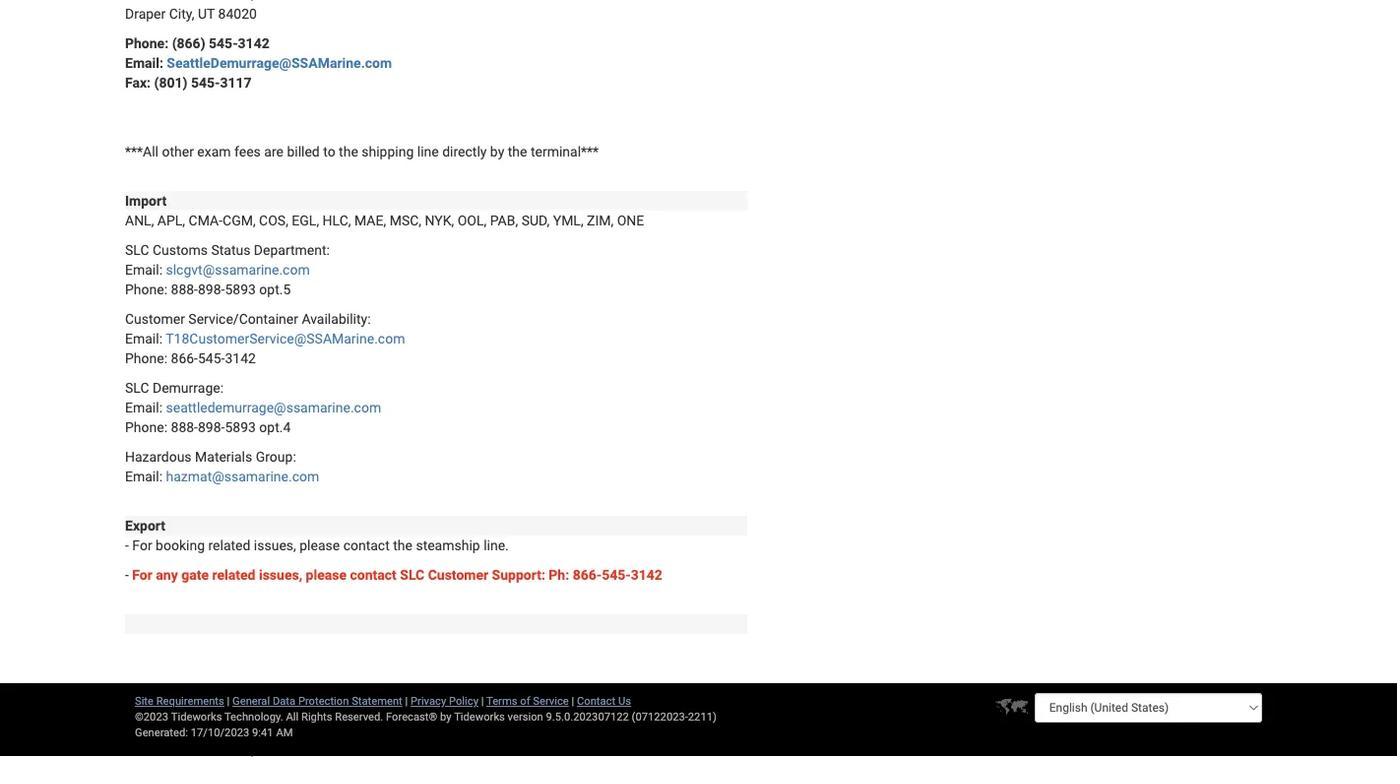 Task type: describe. For each thing, give the bounding box(es) containing it.
reserved.
[[335, 711, 383, 724]]

545- inside customer service /container availability: email: t18customerservice@ssamarine.com phone: 866-545-3142
[[198, 350, 225, 366]]

9:41
[[252, 727, 274, 739]]

2 | from the left
[[405, 695, 408, 708]]

1 horizontal spatial the
[[393, 537, 413, 554]]

slc for slc demurrage: email: seattledemurrage@ssamarine.com phone: 888-898-5893 opt.4
[[125, 380, 149, 396]]

mae,
[[355, 212, 386, 229]]

ut
[[198, 5, 215, 22]]

cma-
[[189, 212, 223, 229]]

for for any
[[132, 567, 153, 583]]

privacy policy link
[[411, 695, 479, 708]]

terms
[[487, 695, 518, 708]]

slcgvt@ssamarine.com link
[[166, 262, 310, 278]]

terminal***
[[531, 143, 599, 160]]

booking
[[156, 537, 205, 554]]

5893 inside "slc demurrage: email: seattledemurrage@ssamarine.com phone: 888-898-5893 opt.4"
[[225, 419, 256, 435]]

0 vertical spatial contact
[[343, 537, 390, 554]]

888- inside slc customs status department: email: slcgvt@ssamarine.com phone: 888-898-5893 opt.5
[[171, 281, 198, 298]]

hlc,
[[323, 212, 351, 229]]

phone: inside customer service /container availability: email: t18customerservice@ssamarine.com phone: 866-545-3142
[[125, 350, 168, 366]]

hazardous
[[125, 449, 192, 465]]

version
[[508, 711, 544, 724]]

545- right (801) in the left of the page
[[191, 74, 220, 91]]

anl,
[[125, 212, 154, 229]]

export
[[125, 518, 165, 534]]

general data protection statement link
[[233, 695, 403, 708]]

protection
[[298, 695, 349, 708]]

materials
[[195, 449, 252, 465]]

email: for phone:
[[125, 55, 163, 71]]

opt.5
[[259, 281, 291, 298]]

rights
[[301, 711, 332, 724]]

seattledemurrage@ssamarine.com link
[[166, 399, 381, 416]]

status
[[211, 242, 251, 258]]

all
[[286, 711, 299, 724]]

2 horizontal spatial the
[[508, 143, 528, 160]]

9.5.0.202307122
[[546, 711, 629, 724]]

seattledemurrage@ssamarine.com
[[167, 55, 392, 71]]

line.
[[484, 537, 509, 554]]

888- inside "slc demurrage: email: seattledemurrage@ssamarine.com phone: 888-898-5893 opt.4"
[[171, 419, 198, 435]]

requirements
[[156, 695, 224, 708]]

email: for slc
[[125, 262, 163, 278]]

84020
[[218, 5, 257, 22]]

- for any gate related issues, please contact slc customer support: ph: 866-545-3142
[[125, 567, 663, 583]]

forecast®
[[386, 711, 438, 724]]

msc,
[[390, 212, 422, 229]]

any
[[156, 567, 178, 583]]

phone: inside slc customs status department: email: slcgvt@ssamarine.com phone: 888-898-5893 opt.5
[[125, 281, 168, 298]]

customer service /container availability: email: t18customerservice@ssamarine.com phone: 866-545-3142
[[125, 311, 405, 366]]

directly
[[443, 143, 487, 160]]

pab,
[[490, 212, 518, 229]]

availability:
[[302, 311, 371, 327]]

hazardous materials group: email: hazmat@ssamarine.com
[[125, 449, 319, 485]]

3117
[[220, 74, 252, 91]]

tideworks
[[454, 711, 505, 724]]

(801)
[[154, 74, 188, 91]]

seattledemurrage@ssamarine.com
[[166, 399, 381, 416]]

cgm,
[[223, 212, 256, 229]]

privacy
[[411, 695, 446, 708]]

statement
[[352, 695, 403, 708]]

yml,
[[553, 212, 584, 229]]

phone: (866) 545-3142 email: seattledemurrage@ssamarine.com fax: (801) 545-3117
[[125, 35, 392, 91]]

3 | from the left
[[481, 695, 484, 708]]

0 vertical spatial related
[[208, 537, 251, 554]]

customs
[[153, 242, 208, 258]]

city,
[[169, 5, 195, 22]]

1 horizontal spatial by
[[490, 143, 505, 160]]

slc customs status department: email: slcgvt@ssamarine.com phone: 888-898-5893 opt.5
[[125, 242, 330, 298]]

data
[[273, 695, 296, 708]]

customer
[[125, 311, 185, 327]]

terms of service link
[[487, 695, 569, 708]]

us
[[619, 695, 631, 708]]

exam
[[197, 143, 231, 160]]

general
[[233, 695, 270, 708]]

fax:
[[125, 74, 151, 91]]

site requirements link
[[135, 695, 224, 708]]

1 vertical spatial please
[[306, 567, 347, 583]]

zim,
[[587, 212, 614, 229]]

***all other exam fees are billed to the shipping line directly by the terminal***
[[125, 143, 599, 160]]

0 vertical spatial please
[[300, 537, 340, 554]]

1 vertical spatial issues,
[[259, 567, 303, 583]]

5893 inside slc customs status department: email: slcgvt@ssamarine.com phone: 888-898-5893 opt.5
[[225, 281, 256, 298]]

hazmat@ssamarine.com
[[166, 468, 319, 485]]



Task type: vqa. For each thing, say whether or not it's contained in the screenshot.
-
yes



Task type: locate. For each thing, give the bounding box(es) containing it.
- for booking related issues, please contact the steamship line.
[[125, 537, 509, 554]]

0 vertical spatial 3142
[[238, 35, 270, 51]]

898- up materials
[[198, 419, 225, 435]]

technology.
[[225, 711, 283, 724]]

please
[[300, 537, 340, 554], [306, 567, 347, 583]]

1 vertical spatial service
[[533, 695, 569, 708]]

for
[[132, 537, 152, 554], [132, 567, 153, 583]]

email:
[[125, 55, 163, 71], [125, 262, 163, 278], [125, 331, 163, 347], [125, 399, 163, 416], [125, 468, 163, 485]]

1 vertical spatial by
[[440, 711, 452, 724]]

related
[[208, 537, 251, 554], [212, 567, 256, 583]]

contact up the - for any gate related issues, please contact slc customer support: ph: 866-545-3142
[[343, 537, 390, 554]]

slc demurrage: email: seattledemurrage@ssamarine.com phone: 888-898-5893 opt.4
[[125, 380, 381, 435]]

0 horizontal spatial service
[[189, 311, 233, 327]]

0 vertical spatial service
[[189, 311, 233, 327]]

email: inside hazardous materials group: email: hazmat@ssamarine.com
[[125, 468, 163, 485]]

demurrage:
[[153, 380, 224, 396]]

1 phone: from the top
[[125, 35, 169, 51]]

email: down the customer
[[125, 331, 163, 347]]

0 vertical spatial 5893
[[225, 281, 256, 298]]

email: inside "slc demurrage: email: seattledemurrage@ssamarine.com phone: 888-898-5893 opt.4"
[[125, 399, 163, 416]]

17/10/2023
[[191, 727, 250, 739]]

service inside customer service /container availability: email: t18customerservice@ssamarine.com phone: 866-545-3142
[[189, 311, 233, 327]]

the left the terminal***
[[508, 143, 528, 160]]

2 email: from the top
[[125, 262, 163, 278]]

please up the - for any gate related issues, please contact slc customer support: ph: 866-545-3142
[[300, 537, 340, 554]]

steamship
[[416, 537, 480, 554]]

service
[[189, 311, 233, 327], [533, 695, 569, 708]]

0 vertical spatial for
[[132, 537, 152, 554]]

to
[[323, 143, 336, 160]]

2 - from the top
[[125, 567, 129, 583]]

am
[[276, 727, 293, 739]]

issues, down - for booking related issues, please contact the steamship line.
[[259, 567, 303, 583]]

cos,
[[259, 212, 289, 229]]

888- down customs
[[171, 281, 198, 298]]

5 email: from the top
[[125, 468, 163, 485]]

- for - for any gate related issues, please contact slc customer support: ph: 866-545-3142
[[125, 567, 129, 583]]

3 email: from the top
[[125, 331, 163, 347]]

5893 down slcgvt@ssamarine.com
[[225, 281, 256, 298]]

1 5893 from the top
[[225, 281, 256, 298]]

billed
[[287, 143, 320, 160]]

/container
[[233, 311, 298, 327]]

draper city, ut 84020
[[125, 5, 257, 22]]

email: down customs
[[125, 262, 163, 278]]

email: inside customer service /container availability: email: t18customerservice@ssamarine.com phone: 866-545-3142
[[125, 331, 163, 347]]

slc left demurrage: on the left bottom of page
[[125, 380, 149, 396]]

for down export
[[132, 537, 152, 554]]

1 horizontal spatial 866-
[[573, 567, 602, 583]]

| up tideworks
[[481, 695, 484, 708]]

opt.4
[[259, 419, 291, 435]]

1 vertical spatial 898-
[[198, 419, 225, 435]]

the right 'to'
[[339, 143, 358, 160]]

fees are
[[235, 143, 284, 160]]

one
[[617, 212, 645, 229]]

nyk,
[[425, 212, 454, 229]]

related right gate
[[212, 567, 256, 583]]

email: up "fax:"
[[125, 55, 163, 71]]

service down slc customs status department: email: slcgvt@ssamarine.com phone: 888-898-5893 opt.5
[[189, 311, 233, 327]]

0 vertical spatial 866-
[[171, 350, 198, 366]]

898- inside "slc demurrage: email: seattledemurrage@ssamarine.com phone: 888-898-5893 opt.4"
[[198, 419, 225, 435]]

anl, apl, cma-cgm, cos, egl, hlc, mae, msc, nyk, ool, pab, sud, yml, zim, one
[[125, 212, 645, 229]]

phone:
[[125, 35, 169, 51], [125, 281, 168, 298], [125, 350, 168, 366], [125, 419, 168, 435]]

888-
[[171, 281, 198, 298], [171, 419, 198, 435]]

2 5893 from the top
[[225, 419, 256, 435]]

2 for from the top
[[132, 567, 153, 583]]

issues,
[[254, 537, 296, 554], [259, 567, 303, 583]]

- down export
[[125, 537, 129, 554]]

4 email: from the top
[[125, 399, 163, 416]]

department:
[[254, 242, 330, 258]]

| up forecast®
[[405, 695, 408, 708]]

slc inside slc customs status department: email: slcgvt@ssamarine.com phone: 888-898-5893 opt.5
[[125, 242, 149, 258]]

contact
[[577, 695, 616, 708]]

888- up hazardous
[[171, 419, 198, 435]]

0 vertical spatial by
[[490, 143, 505, 160]]

by inside site requirements | general data protection statement | privacy policy | terms of service | contact us ©2023 tideworks technology. all rights reserved. forecast® by tideworks version 9.5.0.202307122 (07122023-2211) generated: 17/10/2023 9:41 am
[[440, 711, 452, 724]]

policy
[[449, 695, 479, 708]]

ph:
[[549, 567, 570, 583]]

5893
[[225, 281, 256, 298], [225, 419, 256, 435]]

2 vertical spatial 3142
[[631, 567, 663, 583]]

0 horizontal spatial the
[[339, 143, 358, 160]]

other
[[162, 143, 194, 160]]

the up the - for any gate related issues, please contact slc customer support: ph: 866-545-3142
[[393, 537, 413, 554]]

-
[[125, 537, 129, 554], [125, 567, 129, 583]]

1 898- from the top
[[198, 281, 225, 298]]

by right directly
[[490, 143, 505, 160]]

3142 inside customer service /container availability: email: t18customerservice@ssamarine.com phone: 866-545-3142
[[225, 350, 256, 366]]

site requirements | general data protection statement | privacy policy | terms of service | contact us ©2023 tideworks technology. all rights reserved. forecast® by tideworks version 9.5.0.202307122 (07122023-2211) generated: 17/10/2023 9:41 am
[[135, 695, 717, 739]]

please down - for booking related issues, please contact the steamship line.
[[306, 567, 347, 583]]

1 vertical spatial -
[[125, 567, 129, 583]]

545- up demurrage: on the left bottom of page
[[198, 350, 225, 366]]

3142 right ph: in the left of the page
[[631, 567, 663, 583]]

- left any
[[125, 567, 129, 583]]

3142 inside phone: (866) 545-3142 email: seattledemurrage@ssamarine.com fax: (801) 545-3117
[[238, 35, 270, 51]]

0 vertical spatial 888-
[[171, 281, 198, 298]]

slc down anl,
[[125, 242, 149, 258]]

- for - for booking related issues, please contact the steamship line.
[[125, 537, 129, 554]]

2 vertical spatial slc
[[400, 567, 425, 583]]

of
[[520, 695, 531, 708]]

1 vertical spatial for
[[132, 567, 153, 583]]

0 vertical spatial slc
[[125, 242, 149, 258]]

1 vertical spatial 866-
[[573, 567, 602, 583]]

phone: down the customer
[[125, 350, 168, 366]]

the
[[339, 143, 358, 160], [508, 143, 528, 160], [393, 537, 413, 554]]

4 | from the left
[[572, 695, 575, 708]]

3142
[[238, 35, 270, 51], [225, 350, 256, 366], [631, 567, 663, 583]]

1 888- from the top
[[171, 281, 198, 298]]

email: down demurrage: on the left bottom of page
[[125, 399, 163, 416]]

1 vertical spatial slc
[[125, 380, 149, 396]]

slc for slc customs status department: email: slcgvt@ssamarine.com phone: 888-898-5893 opt.5
[[125, 242, 149, 258]]

email: down hazardous
[[125, 468, 163, 485]]

898-
[[198, 281, 225, 298], [198, 419, 225, 435]]

by
[[490, 143, 505, 160], [440, 711, 452, 724]]

group:
[[256, 449, 296, 465]]

draper
[[125, 5, 166, 22]]

545- down 84020
[[209, 35, 238, 51]]

1 for from the top
[[132, 537, 152, 554]]

1 vertical spatial 5893
[[225, 419, 256, 435]]

©2023 tideworks
[[135, 711, 222, 724]]

t18customerservice@ssamarine.com link
[[166, 331, 405, 347]]

3142 up seattledemurrage@ssamarine.com link
[[238, 35, 270, 51]]

hazmat@ssamarine.com link
[[166, 468, 319, 485]]

2 888- from the top
[[171, 419, 198, 435]]

0 vertical spatial issues,
[[254, 537, 296, 554]]

898- inside slc customs status department: email: slcgvt@ssamarine.com phone: 888-898-5893 opt.5
[[198, 281, 225, 298]]

866- up demurrage: on the left bottom of page
[[171, 350, 198, 366]]

0 vertical spatial -
[[125, 537, 129, 554]]

ool,
[[458, 212, 487, 229]]

1 vertical spatial 3142
[[225, 350, 256, 366]]

contact
[[343, 537, 390, 554], [350, 567, 397, 583]]

866- inside customer service /container availability: email: t18customerservice@ssamarine.com phone: 866-545-3142
[[171, 350, 198, 366]]

sud,
[[522, 212, 550, 229]]

site
[[135, 695, 154, 708]]

for left any
[[132, 567, 153, 583]]

1 vertical spatial 888-
[[171, 419, 198, 435]]

egl,
[[292, 212, 319, 229]]

email: for customer
[[125, 331, 163, 347]]

by down privacy policy link
[[440, 711, 452, 724]]

545-
[[209, 35, 238, 51], [191, 74, 220, 91], [198, 350, 225, 366], [602, 567, 631, 583]]

545- right ph: in the left of the page
[[602, 567, 631, 583]]

3142 down /container
[[225, 350, 256, 366]]

slc down steamship
[[400, 567, 425, 583]]

gate
[[181, 567, 209, 583]]

slc inside "slc demurrage: email: seattledemurrage@ssamarine.com phone: 888-898-5893 opt.4"
[[125, 380, 149, 396]]

issues, down 'hazmat@ssamarine.com' link
[[254, 537, 296, 554]]

service inside site requirements | general data protection statement | privacy policy | terms of service | contact us ©2023 tideworks technology. all rights reserved. forecast® by tideworks version 9.5.0.202307122 (07122023-2211) generated: 17/10/2023 9:41 am
[[533, 695, 569, 708]]

shipping
[[362, 143, 414, 160]]

import
[[125, 193, 167, 209]]

1 - from the top
[[125, 537, 129, 554]]

phone: inside "slc demurrage: email: seattledemurrage@ssamarine.com phone: 888-898-5893 opt.4"
[[125, 419, 168, 435]]

slcgvt@ssamarine.com
[[166, 262, 310, 278]]

1 email: from the top
[[125, 55, 163, 71]]

0 horizontal spatial by
[[440, 711, 452, 724]]

phone: up hazardous
[[125, 419, 168, 435]]

email: inside slc customs status department: email: slcgvt@ssamarine.com phone: 888-898-5893 opt.5
[[125, 262, 163, 278]]

| left the general
[[227, 695, 230, 708]]

2 898- from the top
[[198, 419, 225, 435]]

service right of
[[533, 695, 569, 708]]

slc
[[125, 242, 149, 258], [125, 380, 149, 396], [400, 567, 425, 583]]

customer support:
[[428, 567, 546, 583]]

4 phone: from the top
[[125, 419, 168, 435]]

seattledemurrage@ssamarine.com link
[[167, 55, 392, 71]]

1 vertical spatial contact
[[350, 567, 397, 583]]

phone: up the customer
[[125, 281, 168, 298]]

***all
[[125, 143, 159, 160]]

contact us link
[[577, 695, 631, 708]]

1 | from the left
[[227, 695, 230, 708]]

0 horizontal spatial 866-
[[171, 350, 198, 366]]

866-
[[171, 350, 198, 366], [573, 567, 602, 583]]

t18customerservice@ssamarine.com
[[166, 331, 405, 347]]

phone: down draper
[[125, 35, 169, 51]]

(866)
[[172, 35, 205, 51]]

related up gate
[[208, 537, 251, 554]]

email: inside phone: (866) 545-3142 email: seattledemurrage@ssamarine.com fax: (801) 545-3117
[[125, 55, 163, 71]]

contact down - for booking related issues, please contact the steamship line.
[[350, 567, 397, 583]]

0 vertical spatial 898-
[[198, 281, 225, 298]]

line
[[417, 143, 439, 160]]

apl,
[[157, 212, 185, 229]]

898- down slcgvt@ssamarine.com link
[[198, 281, 225, 298]]

5893 up materials
[[225, 419, 256, 435]]

3 phone: from the top
[[125, 350, 168, 366]]

| up the 9.5.0.202307122
[[572, 695, 575, 708]]

1 vertical spatial related
[[212, 567, 256, 583]]

1 horizontal spatial service
[[533, 695, 569, 708]]

phone: inside phone: (866) 545-3142 email: seattledemurrage@ssamarine.com fax: (801) 545-3117
[[125, 35, 169, 51]]

2 phone: from the top
[[125, 281, 168, 298]]

for for booking
[[132, 537, 152, 554]]

generated:
[[135, 727, 188, 739]]

|
[[227, 695, 230, 708], [405, 695, 408, 708], [481, 695, 484, 708], [572, 695, 575, 708]]

866- right ph: in the left of the page
[[573, 567, 602, 583]]



